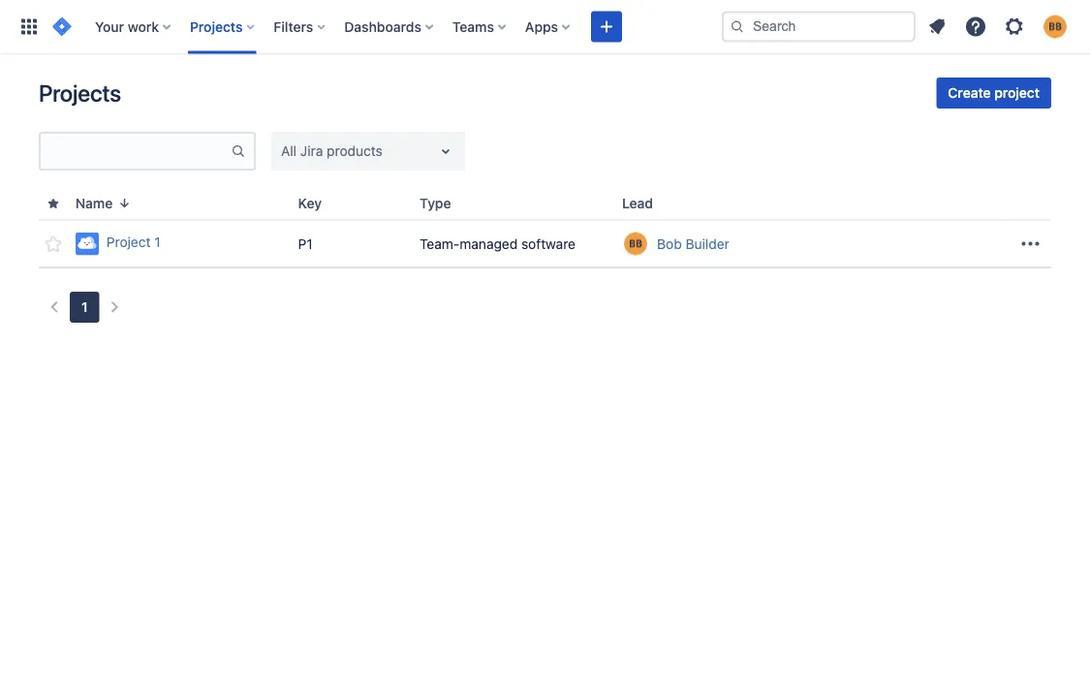 Task type: vqa. For each thing, say whether or not it's contained in the screenshot.
the topmost the 1
yes



Task type: locate. For each thing, give the bounding box(es) containing it.
your work button
[[89, 11, 178, 42]]

banner containing your work
[[0, 0, 1091, 54]]

team-
[[420, 236, 460, 252]]

your profile and settings image
[[1044, 15, 1068, 38]]

previous image
[[43, 296, 66, 319]]

1
[[154, 234, 161, 250], [81, 299, 88, 315]]

your work
[[95, 18, 159, 34]]

all jira products
[[281, 143, 383, 159]]

create project button
[[937, 78, 1052, 109]]

projects
[[190, 18, 243, 34], [39, 80, 121, 107]]

0 vertical spatial projects
[[190, 18, 243, 34]]

notifications image
[[926, 15, 949, 38]]

dashboards button
[[339, 11, 441, 42]]

type
[[420, 195, 451, 211]]

0 horizontal spatial 1
[[81, 299, 88, 315]]

projects down your
[[39, 80, 121, 107]]

create image
[[596, 15, 619, 38]]

projects right work
[[190, 18, 243, 34]]

all
[[281, 143, 297, 159]]

None text field
[[41, 138, 231, 165], [281, 142, 285, 161], [41, 138, 231, 165], [281, 142, 285, 161]]

products
[[327, 143, 383, 159]]

0 horizontal spatial projects
[[39, 80, 121, 107]]

bob
[[658, 236, 682, 252]]

project
[[995, 85, 1041, 101]]

1 inside button
[[81, 299, 88, 315]]

1 vertical spatial 1
[[81, 299, 88, 315]]

banner
[[0, 0, 1091, 54]]

apps
[[526, 18, 559, 34]]

settings image
[[1004, 15, 1027, 38]]

next image
[[103, 296, 127, 319]]

projects inside popup button
[[190, 18, 243, 34]]

1 horizontal spatial projects
[[190, 18, 243, 34]]

key
[[298, 195, 322, 211]]

lead button
[[615, 193, 677, 215]]

lead
[[623, 195, 654, 211]]

filters
[[274, 18, 314, 34]]

0 vertical spatial 1
[[154, 234, 161, 250]]

1 right project
[[154, 234, 161, 250]]

primary element
[[12, 0, 722, 54]]

jira software image
[[50, 15, 74, 38], [50, 15, 74, 38]]

1 left next icon
[[81, 299, 88, 315]]

projects button
[[184, 11, 262, 42]]

your
[[95, 18, 124, 34]]



Task type: describe. For each thing, give the bounding box(es) containing it.
work
[[128, 18, 159, 34]]

project 1
[[106, 234, 161, 250]]

filters button
[[268, 11, 333, 42]]

team-managed software
[[420, 236, 576, 252]]

1 vertical spatial projects
[[39, 80, 121, 107]]

open image
[[434, 140, 458, 163]]

help image
[[965, 15, 988, 38]]

software
[[522, 236, 576, 252]]

name button
[[68, 193, 140, 215]]

bob builder link
[[658, 234, 730, 254]]

bob builder
[[658, 236, 730, 252]]

key button
[[291, 193, 345, 215]]

1 button
[[70, 292, 99, 323]]

star project 1 image
[[42, 232, 65, 256]]

teams
[[453, 18, 495, 34]]

teams button
[[447, 11, 514, 42]]

1 horizontal spatial 1
[[154, 234, 161, 250]]

project 1 link
[[75, 232, 283, 256]]

managed
[[460, 236, 518, 252]]

create project
[[949, 85, 1041, 101]]

project
[[106, 234, 151, 250]]

builder
[[686, 236, 730, 252]]

dashboards
[[345, 18, 422, 34]]

apps button
[[520, 11, 578, 42]]

p1
[[298, 236, 313, 252]]

create
[[949, 85, 992, 101]]

Search field
[[722, 11, 916, 42]]

name
[[75, 195, 113, 211]]

search image
[[730, 19, 746, 34]]

appswitcher icon image
[[17, 15, 41, 38]]

jira
[[300, 143, 323, 159]]

more image
[[1020, 232, 1043, 256]]



